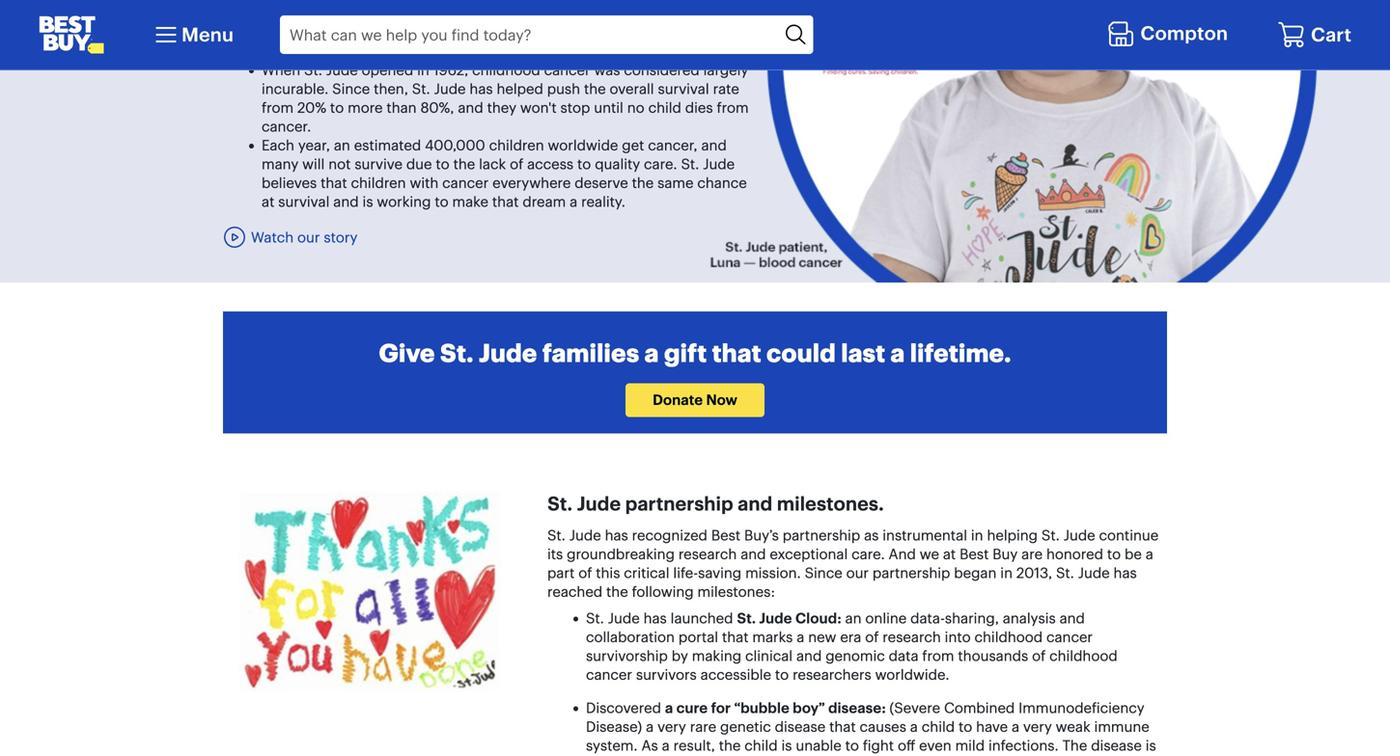 Task type: describe. For each thing, give the bounding box(es) containing it.
cancer down survivorship
[[586, 666, 632, 684]]

helped
[[497, 80, 543, 98]]

1 very from the left
[[657, 719, 686, 736]]

0 vertical spatial disease
[[775, 719, 826, 736]]

to down worldwide
[[577, 155, 591, 173]]

20%
[[297, 99, 326, 117]]

to inside an online data-sharing, analysis and collaboration portal that marks a new era of research into childhood cancer survivorship by making clinical and genomic data from thousands of childhood cancer survivors accessible to researchers worldwide.
[[775, 666, 789, 684]]

to inside st. jude has recognized best buy's partnership as instrumental in helping st. jude continue its groundbreaking research and exceptional care. and we at best buy are honored to be a part of this critical life-saving mission. since our partnership began in 2013, st. jude has reached the following milestones:
[[1107, 546, 1121, 564]]

working
[[377, 193, 431, 211]]

to up mild
[[959, 719, 972, 736]]

a left bill at the left top of the page
[[414, 23, 422, 41]]

from down the rate
[[717, 99, 749, 117]]

story
[[324, 229, 358, 246]]

groundbreaking
[[567, 546, 675, 564]]

for inside the families never receive a bill from st. jude for treatment, travel, housing or food — so they can focus on helping their child live. when st. jude opened in 1962, childhood cancer was considered largely incurable. since then, st. jude has helped push the overall survival rate from 20% to more than 80%, and they won't stop until no child dies from cancer. each year, an estimated 400,000 children worldwide get cancer, and many will not survive due to the lack of access to quality care. st. jude believes that children with cancer everywhere deserve the same chance at survival and is working to make that dream a reality.
[[543, 23, 561, 41]]

when
[[262, 61, 300, 79]]

each
[[262, 136, 294, 154]]

make
[[452, 193, 488, 211]]

menu
[[181, 23, 234, 46]]

rate
[[713, 80, 739, 98]]

off
[[898, 737, 915, 755]]

a down (severe
[[910, 719, 918, 736]]

critical
[[624, 565, 669, 582]]

that down not at the left
[[321, 174, 347, 192]]

worldwide.
[[875, 666, 949, 684]]

an inside the families never receive a bill from st. jude for treatment, travel, housing or food — so they can focus on helping their child live. when st. jude opened in 1962, childhood cancer was considered largely incurable. since then, st. jude has helped push the overall survival rate from 20% to more than 80%, and they won't stop until no child dies from cancer. each year, an estimated 400,000 children worldwide get cancer, and many will not survive due to the lack of access to quality care. st. jude believes that children with cancer everywhere deserve the same chance at survival and is working to make that dream a reality.
[[334, 136, 350, 154]]

2 horizontal spatial childhood
[[1049, 648, 1118, 665]]

the inside st. jude has recognized best buy's partnership as instrumental in helping st. jude continue its groundbreaking research and exceptional care. and we at best buy are honored to be a part of this critical life-saving mission. since our partnership began in 2013, st. jude has reached the following milestones:
[[606, 583, 628, 601]]

of inside the families never receive a bill from st. jude for treatment, travel, housing or food — so they can focus on helping their child live. when st. jude opened in 1962, childhood cancer was considered largely incurable. since then, st. jude has helped push the overall survival rate from 20% to more than 80%, and they won't stop until no child dies from cancer. each year, an estimated 400,000 children worldwide get cancer, and many will not survive due to the lack of access to quality care. st. jude believes that children with cancer everywhere deserve the same chance at survival and is working to make that dream a reality.
[[510, 155, 523, 173]]

honored
[[1046, 546, 1103, 564]]

believes
[[262, 174, 317, 192]]

discovered
[[586, 700, 661, 718]]

and
[[889, 546, 916, 564]]

now
[[706, 392, 737, 410]]

lack
[[479, 155, 506, 173]]

never
[[320, 23, 358, 41]]

care. inside the families never receive a bill from st. jude for treatment, travel, housing or food — so they can focus on helping their child live. when st. jude opened in 1962, childhood cancer was considered largely incurable. since then, st. jude has helped push the overall survival rate from 20% to more than 80%, and they won't stop until no child dies from cancer. each year, an estimated 400,000 children worldwide get cancer, and many will not survive due to the lack of access to quality care. st. jude believes that children with cancer everywhere deserve the same chance at survival and is working to make that dream a reality.
[[644, 155, 677, 173]]

reached
[[547, 583, 602, 601]]

overall
[[610, 80, 654, 98]]

0 vertical spatial they
[[332, 42, 362, 60]]

cancer up 'push'
[[544, 61, 590, 79]]

milestones:
[[697, 583, 775, 601]]

focus
[[394, 42, 431, 60]]

reality.
[[581, 193, 625, 211]]

mild
[[955, 737, 985, 755]]

and down new
[[796, 648, 822, 665]]

child right no
[[648, 99, 681, 117]]

1 vertical spatial survival
[[278, 193, 330, 211]]

and right 'analysis'
[[1060, 610, 1085, 628]]

launched
[[671, 610, 733, 628]]

buy
[[993, 546, 1018, 564]]

an inside an online data-sharing, analysis and collaboration portal that marks a new era of research into childhood cancer survivorship by making clinical and genomic data from thousands of childhood cancer survivors accessible to researchers worldwide.
[[845, 610, 862, 628]]

"bubble
[[734, 700, 789, 718]]

analysis
[[1003, 610, 1056, 628]]

with
[[410, 174, 439, 192]]

mission.
[[745, 565, 801, 582]]

thousands
[[958, 648, 1028, 665]]

a right last
[[890, 338, 905, 369]]

the down was
[[584, 80, 606, 98]]

boy"
[[793, 700, 825, 718]]

at inside the families never receive a bill from st. jude for treatment, travel, housing or food — so they can focus on helping their child live. when st. jude opened in 1962, childhood cancer was considered largely incurable. since then, st. jude has helped push the overall survival rate from 20% to more than 80%, and they won't stop until no child dies from cancer. each year, an estimated 400,000 children worldwide get cancer, and many will not survive due to the lack of access to quality care. st. jude believes that children with cancer everywhere deserve the same chance at survival and is working to make that dream a reality.
[[262, 193, 274, 211]]

the inside (severe combined immunodeficiency disease) a very rare genetic disease that causes a child to have a very weak immune system. as a result, the child is unable to fight off even mild infections. the disease
[[719, 737, 741, 755]]

that inside an online data-sharing, analysis and collaboration portal that marks a new era of research into childhood cancer survivorship by making clinical and genomic data from thousands of childhood cancer survivors accessible to researchers worldwide.
[[722, 629, 749, 647]]

to left "fight"
[[845, 737, 859, 755]]

cancer,
[[648, 136, 697, 154]]

1962,
[[433, 61, 468, 79]]

donate now
[[653, 392, 737, 410]]

result,
[[673, 737, 715, 755]]

disease)
[[586, 719, 642, 736]]

food
[[262, 42, 293, 60]]

everywhere
[[492, 174, 571, 192]]

into
[[945, 629, 971, 647]]

that down "everywhere"
[[492, 193, 519, 211]]

1 vertical spatial childhood
[[975, 629, 1043, 647]]

have
[[976, 719, 1008, 736]]

2 very from the left
[[1023, 719, 1052, 736]]

the
[[1062, 737, 1087, 755]]

has down following
[[643, 610, 667, 628]]

child up even
[[922, 719, 955, 736]]

a up as
[[646, 719, 654, 736]]

cancer down 'analysis'
[[1046, 629, 1093, 647]]

won't
[[520, 99, 557, 117]]

not
[[328, 155, 351, 173]]

instrumental
[[883, 527, 967, 545]]

in inside the families never receive a bill from st. jude for treatment, travel, housing or food — so they can focus on helping their child live. when st. jude opened in 1962, childhood cancer was considered largely incurable. since then, st. jude has helped push the overall survival rate from 20% to more than 80%, and they won't stop until no child dies from cancer. each year, an estimated 400,000 children worldwide get cancer, and many will not survive due to the lack of access to quality care. st. jude believes that children with cancer everywhere deserve the same chance at survival and is working to make that dream a reality.
[[417, 61, 429, 79]]

a inside st. jude has recognized best buy's partnership as instrumental in helping st. jude continue its groundbreaking research and exceptional care. and we at best buy are honored to be a part of this critical life-saving mission. since our partnership began in 2013, st. jude has reached the following milestones:
[[1146, 546, 1153, 564]]

treatment,
[[565, 23, 636, 41]]

data-
[[910, 610, 945, 628]]

families
[[542, 338, 639, 369]]

a left "gift"
[[644, 338, 659, 369]]

survive
[[355, 155, 402, 173]]

of inside st. jude has recognized best buy's partnership as instrumental in helping st. jude continue its groundbreaking research and exceptional care. and we at best buy are honored to be a part of this critical life-saving mission. since our partnership began in 2013, st. jude has reached the following milestones:
[[578, 565, 592, 582]]

incurable.
[[262, 80, 328, 98]]

live.
[[582, 42, 609, 60]]

then,
[[374, 80, 408, 98]]

on
[[435, 42, 452, 60]]

could
[[766, 338, 836, 369]]

is inside the families never receive a bill from st. jude for treatment, travel, housing or food — so they can focus on helping their child live. when st. jude opened in 1962, childhood cancer was considered largely incurable. since then, st. jude has helped push the overall survival rate from 20% to more than 80%, and they won't stop until no child dies from cancer. each year, an estimated 400,000 children worldwide get cancer, and many will not survive due to the lack of access to quality care. st. jude believes that children with cancer everywhere deserve the same chance at survival and is working to make that dream a reality.
[[363, 193, 373, 211]]

continue
[[1099, 527, 1159, 545]]

st. jude has recognized best buy's partnership as instrumental in helping st. jude continue its groundbreaking research and exceptional care. and we at best buy are honored to be a part of this critical life-saving mission. since our partnership began in 2013, st. jude has reached the following milestones:
[[547, 527, 1159, 601]]

cure
[[676, 700, 708, 718]]

80%,
[[420, 99, 454, 117]]

be
[[1125, 546, 1142, 564]]

1 vertical spatial in
[[971, 527, 983, 545]]

genomic
[[826, 648, 885, 665]]

its
[[547, 546, 563, 564]]

we
[[920, 546, 939, 564]]

1 horizontal spatial they
[[487, 99, 516, 117]]

compton button
[[1107, 16, 1233, 53]]

a right as
[[662, 737, 670, 755]]

combined
[[944, 700, 1015, 718]]

than
[[387, 99, 417, 117]]

genetic
[[720, 719, 771, 736]]

as
[[641, 737, 658, 755]]

cart
[[1311, 23, 1351, 46]]

receive
[[361, 23, 410, 41]]

system.
[[586, 737, 638, 755]]

1 vertical spatial disease
[[1091, 737, 1142, 755]]

last
[[841, 338, 885, 369]]

that up the now
[[712, 338, 761, 369]]

care. inside st. jude has recognized best buy's partnership as instrumental in helping st. jude continue its groundbreaking research and exceptional care. and we at best buy are honored to be a part of this critical life-saving mission. since our partnership began in 2013, st. jude has reached the following milestones:
[[852, 546, 885, 564]]

gift
[[664, 338, 707, 369]]

at inside st. jude has recognized best buy's partnership as instrumental in helping st. jude continue its groundbreaking research and exceptional care. and we at best buy are honored to be a part of this critical life-saving mission. since our partnership began in 2013, st. jude has reached the following milestones:
[[943, 546, 956, 564]]

chance
[[697, 174, 747, 192]]

to down 400,000 at the top of the page
[[436, 155, 450, 173]]



Task type: vqa. For each thing, say whether or not it's contained in the screenshot.
even
yes



Task type: locate. For each thing, give the bounding box(es) containing it.
survival down believes
[[278, 193, 330, 211]]

cancer up make
[[442, 174, 489, 192]]

helping
[[456, 42, 506, 60], [987, 527, 1038, 545]]

infections.
[[988, 737, 1059, 755]]

in up began
[[971, 527, 983, 545]]

an up era
[[845, 610, 862, 628]]

research inside an online data-sharing, analysis and collaboration portal that marks a new era of research into childhood cancer survivorship by making clinical and genomic data from thousands of childhood cancer survivors accessible to researchers worldwide.
[[883, 629, 941, 647]]

1 vertical spatial for
[[711, 700, 731, 718]]

the down quality
[[632, 174, 654, 192]]

our inside st. jude has recognized best buy's partnership as instrumental in helping st. jude continue its groundbreaking research and exceptional care. and we at best buy are honored to be a part of this critical life-saving mission. since our partnership began in 2013, st. jude has reached the following milestones:
[[846, 565, 869, 582]]

1 vertical spatial care.
[[852, 546, 885, 564]]

to right 20%
[[330, 99, 344, 117]]

largely
[[703, 61, 748, 79]]

2 horizontal spatial in
[[1000, 565, 1013, 582]]

0 vertical spatial since
[[332, 80, 370, 98]]

1 horizontal spatial an
[[845, 610, 862, 628]]

helping up buy
[[987, 527, 1038, 545]]

best down the 'st. jude partnership and milestones.'
[[711, 527, 740, 545]]

give st. jude families a gift that could last a lifetime.
[[379, 338, 1011, 369]]

0 horizontal spatial research
[[678, 546, 737, 564]]

cart link
[[1277, 20, 1351, 49]]

1 horizontal spatial since
[[805, 565, 842, 582]]

that down disease:
[[829, 719, 856, 736]]

research inside st. jude has recognized best buy's partnership as instrumental in helping st. jude continue its groundbreaking research and exceptional care. and we at best buy are honored to be a part of this critical life-saving mission. since our partnership began in 2013, st. jude has reached the following milestones:
[[678, 546, 737, 564]]

since
[[332, 80, 370, 98], [805, 565, 842, 582]]

disease down the boy"
[[775, 719, 826, 736]]

a right dream
[[570, 193, 577, 211]]

our left story at the left of page
[[297, 229, 320, 246]]

childhood
[[472, 61, 540, 79], [975, 629, 1043, 647], [1049, 648, 1118, 665]]

care. down the cancer,
[[644, 155, 677, 173]]

to down with
[[435, 193, 448, 211]]

and inside st. jude has recognized best buy's partnership as instrumental in helping st. jude continue its groundbreaking research and exceptional care. and we at best buy are honored to be a part of this critical life-saving mission. since our partnership began in 2013, st. jude has reached the following milestones:
[[741, 546, 766, 564]]

to left "be"
[[1107, 546, 1121, 564]]

our inside "button"
[[297, 229, 320, 246]]

1 vertical spatial partnership
[[783, 527, 860, 545]]

following
[[632, 583, 694, 601]]

helping up 1962,
[[456, 42, 506, 60]]

2 vertical spatial childhood
[[1049, 648, 1118, 665]]

1 vertical spatial at
[[943, 546, 956, 564]]

same
[[658, 174, 694, 192]]

childhood inside the families never receive a bill from st. jude for treatment, travel, housing or food — so they can focus on helping their child live. when st. jude opened in 1962, childhood cancer was considered largely incurable. since then, st. jude has helped push the overall survival rate from 20% to more than 80%, and they won't stop until no child dies from cancer. each year, an estimated 400,000 children worldwide get cancer, and many will not survive due to the lack of access to quality care. st. jude believes that children with cancer everywhere deserve the same chance at survival and is working to make that dream a reality.
[[472, 61, 540, 79]]

has down "be"
[[1114, 565, 1137, 582]]

best up began
[[960, 546, 989, 564]]

since inside st. jude has recognized best buy's partnership as instrumental in helping st. jude continue its groundbreaking research and exceptional care. and we at best buy are honored to be a part of this critical life-saving mission. since our partnership began in 2013, st. jude has reached the following milestones:
[[805, 565, 842, 582]]

helping inside st. jude has recognized best buy's partnership as instrumental in helping st. jude continue its groundbreaking research and exceptional care. and we at best buy are honored to be a part of this critical life-saving mission. since our partnership began in 2013, st. jude has reached the following milestones:
[[987, 527, 1038, 545]]

st. jude has launched st. jude cloud:
[[586, 610, 841, 628]]

a left cure
[[665, 700, 673, 718]]

era
[[840, 629, 861, 647]]

the down genetic on the bottom of page
[[719, 737, 741, 755]]

survival up 'dies'
[[658, 80, 709, 98]]

disease:
[[828, 700, 886, 718]]

0 vertical spatial care.
[[644, 155, 677, 173]]

fight
[[863, 737, 894, 755]]

our down as
[[846, 565, 869, 582]]

0 horizontal spatial children
[[351, 174, 406, 192]]

care.
[[644, 155, 677, 173], [852, 546, 885, 564]]

0 horizontal spatial our
[[297, 229, 320, 246]]

watch our story
[[251, 229, 358, 246]]

0 vertical spatial at
[[262, 193, 274, 211]]

0 horizontal spatial disease
[[775, 719, 826, 736]]

0 horizontal spatial for
[[543, 23, 561, 41]]

of up reached on the left
[[578, 565, 592, 582]]

to
[[330, 99, 344, 117], [436, 155, 450, 173], [577, 155, 591, 173], [435, 193, 448, 211], [1107, 546, 1121, 564], [775, 666, 789, 684], [959, 719, 972, 736], [845, 737, 859, 755]]

housing
[[684, 23, 738, 41]]

dies
[[685, 99, 713, 117]]

jude
[[507, 23, 539, 41], [326, 61, 358, 79], [434, 80, 466, 98], [703, 155, 735, 173], [479, 338, 537, 369], [577, 492, 621, 516], [569, 527, 601, 545], [1064, 527, 1095, 545], [1078, 565, 1110, 582], [608, 610, 640, 628], [759, 610, 792, 628]]

has up groundbreaking
[[605, 527, 628, 545]]

1 vertical spatial best
[[960, 546, 989, 564]]

0 vertical spatial our
[[297, 229, 320, 246]]

quality
[[595, 155, 640, 173]]

2 vertical spatial partnership
[[873, 565, 950, 582]]

considered
[[624, 61, 700, 79]]

1 horizontal spatial our
[[846, 565, 869, 582]]

this
[[596, 565, 620, 582]]

families
[[262, 23, 316, 41]]

causes
[[860, 719, 906, 736]]

is inside (severe combined immunodeficiency disease) a very rare genetic disease that causes a child to have a very weak immune system. as a result, the child is unable to fight off even mild infections. the disease
[[781, 737, 792, 755]]

discovered a cure for "bubble boy" disease:
[[586, 700, 886, 718]]

at down believes
[[262, 193, 274, 211]]

survivors
[[636, 666, 697, 684]]

that inside (severe combined immunodeficiency disease) a very rare genetic disease that causes a child to have a very weak immune system. as a result, the child is unable to fight off even mild infections. the disease
[[829, 719, 856, 736]]

donate now link
[[626, 384, 764, 417]]

1 horizontal spatial survival
[[658, 80, 709, 98]]

and up story at the left of page
[[333, 193, 359, 211]]

data
[[889, 648, 919, 665]]

for left treatment,
[[543, 23, 561, 41]]

for up rare
[[711, 700, 731, 718]]

0 horizontal spatial best
[[711, 527, 740, 545]]

from up on
[[449, 23, 481, 41]]

since up more
[[332, 80, 370, 98]]

compton
[[1140, 21, 1228, 45]]

care. down as
[[852, 546, 885, 564]]

1 horizontal spatial for
[[711, 700, 731, 718]]

milestones.
[[777, 492, 884, 516]]

0 vertical spatial research
[[678, 546, 737, 564]]

is left unable
[[781, 737, 792, 755]]

0 horizontal spatial at
[[262, 193, 274, 211]]

a inside an online data-sharing, analysis and collaboration portal that marks a new era of research into childhood cancer survivorship by making clinical and genomic data from thousands of childhood cancer survivors accessible to researchers worldwide.
[[797, 629, 804, 647]]

1 vertical spatial research
[[883, 629, 941, 647]]

1 horizontal spatial best
[[960, 546, 989, 564]]

childhood up the immunodeficiency
[[1049, 648, 1118, 665]]

began
[[954, 565, 997, 582]]

0 horizontal spatial since
[[332, 80, 370, 98]]

of down 'analysis'
[[1032, 648, 1046, 665]]

1 vertical spatial helping
[[987, 527, 1038, 545]]

in
[[417, 61, 429, 79], [971, 527, 983, 545], [1000, 565, 1013, 582]]

are
[[1021, 546, 1043, 564]]

the down this
[[606, 583, 628, 601]]

from inside an online data-sharing, analysis and collaboration portal that marks a new era of research into childhood cancer survivorship by making clinical and genomic data from thousands of childhood cancer survivors accessible to researchers worldwide.
[[922, 648, 954, 665]]

cart icon image
[[1277, 20, 1306, 49]]

0 horizontal spatial care.
[[644, 155, 677, 173]]

cancer.
[[262, 118, 311, 135]]

and
[[458, 99, 483, 117], [701, 136, 727, 154], [333, 193, 359, 211], [738, 492, 773, 516], [741, 546, 766, 564], [1060, 610, 1085, 628], [796, 648, 822, 665]]

clinical
[[745, 648, 793, 665]]

a left new
[[797, 629, 804, 647]]

1 vertical spatial since
[[805, 565, 842, 582]]

1 horizontal spatial very
[[1023, 719, 1052, 736]]

bill
[[426, 23, 446, 41]]

cloud:
[[795, 610, 841, 628]]

bestbuy.com image
[[39, 15, 104, 54]]

from up cancer.
[[262, 99, 294, 117]]

their
[[510, 42, 541, 60]]

the down 400,000 at the top of the page
[[453, 155, 475, 173]]

0 horizontal spatial is
[[363, 193, 373, 211]]

0 vertical spatial childhood
[[472, 61, 540, 79]]

1 vertical spatial is
[[781, 737, 792, 755]]

0 vertical spatial is
[[363, 193, 373, 211]]

1 horizontal spatial at
[[943, 546, 956, 564]]

0 vertical spatial for
[[543, 23, 561, 41]]

partnership down and
[[873, 565, 950, 582]]

1 vertical spatial an
[[845, 610, 862, 628]]

0 horizontal spatial very
[[657, 719, 686, 736]]

0 vertical spatial in
[[417, 61, 429, 79]]

has left helped at the left
[[470, 80, 493, 98]]

an
[[334, 136, 350, 154], [845, 610, 862, 628]]

deserve
[[575, 174, 628, 192]]

1 vertical spatial they
[[487, 99, 516, 117]]

part
[[547, 565, 575, 582]]

will
[[302, 155, 325, 173]]

unable
[[796, 737, 842, 755]]

immune
[[1094, 719, 1149, 736]]

2013,
[[1016, 565, 1052, 582]]

very down cure
[[657, 719, 686, 736]]

1 horizontal spatial in
[[971, 527, 983, 545]]

research up data
[[883, 629, 941, 647]]

portal
[[678, 629, 718, 647]]

an up not at the left
[[334, 136, 350, 154]]

very up infections.
[[1023, 719, 1052, 736]]

they down never
[[332, 42, 362, 60]]

0 vertical spatial helping
[[456, 42, 506, 60]]

0 vertical spatial survival
[[658, 80, 709, 98]]

children down survive
[[351, 174, 406, 192]]

1 horizontal spatial disease
[[1091, 737, 1142, 755]]

watch our story button
[[223, 226, 358, 249]]

lifetime.
[[910, 338, 1011, 369]]

0 horizontal spatial helping
[[456, 42, 506, 60]]

to down clinical
[[775, 666, 789, 684]]

and down "buy's" on the bottom
[[741, 546, 766, 564]]

donate
[[653, 392, 703, 410]]

by
[[672, 648, 688, 665]]

helping inside the families never receive a bill from st. jude for treatment, travel, housing or food — so they can focus on helping their child live. when st. jude opened in 1962, childhood cancer was considered largely incurable. since then, st. jude has helped push the overall survival rate from 20% to more than 80%, and they won't stop until no child dies from cancer. each year, an estimated 400,000 children worldwide get cancer, and many will not survive due to the lack of access to quality care. st. jude believes that children with cancer everywhere deserve the same chance at survival and is working to make that dream a reality.
[[456, 42, 506, 60]]

0 horizontal spatial in
[[417, 61, 429, 79]]

0 vertical spatial partnership
[[625, 492, 733, 516]]

0 vertical spatial an
[[334, 136, 350, 154]]

marks
[[752, 629, 793, 647]]

2 horizontal spatial partnership
[[873, 565, 950, 582]]

of right era
[[865, 629, 879, 647]]

and up "buy's" on the bottom
[[738, 492, 773, 516]]

immunodeficiency
[[1019, 700, 1144, 718]]

childhood up thousands
[[975, 629, 1043, 647]]

and right 80%,
[[458, 99, 483, 117]]

400,000
[[425, 136, 485, 154]]

they down helped at the left
[[487, 99, 516, 117]]

1 horizontal spatial is
[[781, 737, 792, 755]]

0 horizontal spatial they
[[332, 42, 362, 60]]

many
[[262, 155, 299, 173]]

partnership up the exceptional
[[783, 527, 860, 545]]

from down into
[[922, 648, 954, 665]]

has
[[470, 80, 493, 98], [605, 527, 628, 545], [1114, 565, 1137, 582], [643, 610, 667, 628]]

has inside the families never receive a bill from st. jude for treatment, travel, housing or food — so they can focus on helping their child live. when st. jude opened in 1962, childhood cancer was considered largely incurable. since then, st. jude has helped push the overall survival rate from 20% to more than 80%, and they won't stop until no child dies from cancer. each year, an estimated 400,000 children worldwide get cancer, and many will not survive due to the lack of access to quality care. st. jude believes that children with cancer everywhere deserve the same chance at survival and is working to make that dream a reality.
[[470, 80, 493, 98]]

since down the exceptional
[[805, 565, 842, 582]]

a up infections.
[[1012, 719, 1019, 736]]

the
[[584, 80, 606, 98], [453, 155, 475, 173], [632, 174, 654, 192], [606, 583, 628, 601], [719, 737, 741, 755]]

thanks for all you have done -  st. jude image
[[223, 492, 518, 692]]

1 horizontal spatial children
[[489, 136, 544, 154]]

children up "lack"
[[489, 136, 544, 154]]

and up chance
[[701, 136, 727, 154]]

1 horizontal spatial partnership
[[783, 527, 860, 545]]

Type to search. Navigate forward to hear suggestions text field
[[280, 15, 779, 54]]

push
[[547, 80, 580, 98]]

is left working
[[363, 193, 373, 211]]

a right "be"
[[1146, 546, 1153, 564]]

1 horizontal spatial research
[[883, 629, 941, 647]]

until
[[594, 99, 623, 117]]

1 vertical spatial our
[[846, 565, 869, 582]]

a
[[414, 23, 422, 41], [570, 193, 577, 211], [644, 338, 659, 369], [890, 338, 905, 369], [1146, 546, 1153, 564], [797, 629, 804, 647], [665, 700, 673, 718], [646, 719, 654, 736], [910, 719, 918, 736], [1012, 719, 1019, 736], [662, 737, 670, 755]]

1 horizontal spatial childhood
[[975, 629, 1043, 647]]

(severe combined immunodeficiency disease) a very rare genetic disease that causes a child to have a very weak immune system. as a result, the child is unable to fight off even mild infections. the disease 
[[586, 700, 1158, 756]]

1 horizontal spatial care.
[[852, 546, 885, 564]]

child left live.
[[545, 42, 578, 60]]

survivorship
[[586, 648, 668, 665]]

0 horizontal spatial an
[[334, 136, 350, 154]]

menu button
[[151, 19, 234, 50]]

can
[[365, 42, 390, 60]]

disease down immune
[[1091, 737, 1142, 755]]

0 horizontal spatial partnership
[[625, 492, 733, 516]]

childhood up helped at the left
[[472, 61, 540, 79]]

1 horizontal spatial helping
[[987, 527, 1038, 545]]

in down focus
[[417, 61, 429, 79]]

collaboration
[[586, 629, 675, 647]]

1 vertical spatial children
[[351, 174, 406, 192]]

0 vertical spatial best
[[711, 527, 740, 545]]

at right we on the bottom right of page
[[943, 546, 956, 564]]

buy's
[[744, 527, 779, 545]]

research up saving
[[678, 546, 737, 564]]

0 horizontal spatial survival
[[278, 193, 330, 211]]

of up "everywhere"
[[510, 155, 523, 173]]

child down genetic on the bottom of page
[[745, 737, 778, 755]]

that
[[321, 174, 347, 192], [492, 193, 519, 211], [712, 338, 761, 369], [722, 629, 749, 647], [829, 719, 856, 736]]

since inside the families never receive a bill from st. jude for treatment, travel, housing or food — so they can focus on helping their child live. when st. jude opened in 1962, childhood cancer was considered largely incurable. since then, st. jude has helped push the overall survival rate from 20% to more than 80%, and they won't stop until no child dies from cancer. each year, an estimated 400,000 children worldwide get cancer, and many will not survive due to the lack of access to quality care. st. jude believes that children with cancer everywhere deserve the same chance at survival and is working to make that dream a reality.
[[332, 80, 370, 98]]

2 vertical spatial in
[[1000, 565, 1013, 582]]

life-
[[673, 565, 698, 582]]

0 horizontal spatial childhood
[[472, 61, 540, 79]]

0 vertical spatial children
[[489, 136, 544, 154]]

an online data-sharing, analysis and collaboration portal that marks a new era of research into childhood cancer survivorship by making clinical and genomic data from thousands of childhood cancer survivors accessible to researchers worldwide.
[[586, 610, 1118, 684]]

that up making
[[722, 629, 749, 647]]

due
[[406, 155, 432, 173]]

partnership up recognized
[[625, 492, 733, 516]]

saving
[[698, 565, 742, 582]]

for
[[543, 23, 561, 41], [711, 700, 731, 718]]

in down buy
[[1000, 565, 1013, 582]]



